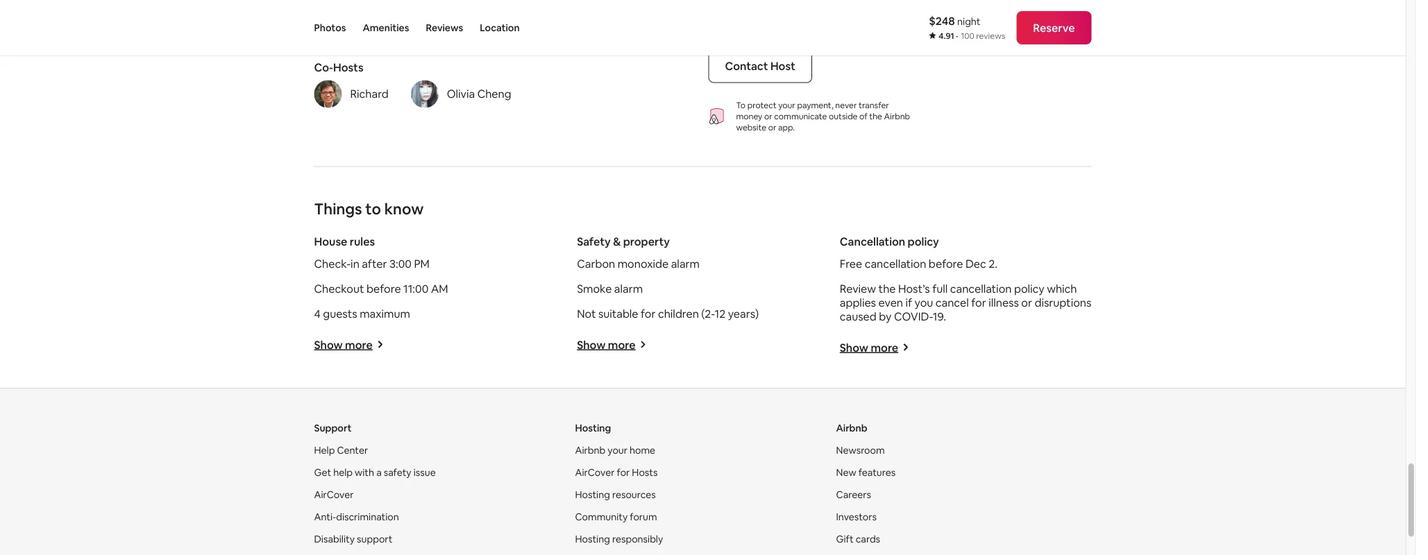 Task type: describe. For each thing, give the bounding box(es) containing it.
even
[[879, 296, 904, 310]]

while
[[388, 28, 415, 43]]

passionate
[[552, 0, 607, 9]]

property
[[624, 235, 670, 249]]

airbnb for airbnb
[[837, 422, 868, 435]]

the inside the to protect your payment, never transfer money or communicate outside of the airbnb website or app.
[[870, 111, 883, 122]]

location
[[480, 22, 520, 34]]

night
[[958, 15, 981, 27]]

reviews
[[426, 22, 463, 34]]

with
[[355, 466, 374, 479]]

1 vertical spatial alarm
[[615, 282, 643, 296]]

disability support link
[[314, 533, 393, 546]]

host's
[[899, 282, 931, 296]]

illness
[[989, 296, 1020, 310]]

anti-discrimination
[[314, 511, 399, 523]]

house rules
[[314, 235, 375, 249]]

more for guests
[[345, 338, 373, 352]]

my
[[607, 12, 622, 26]]

safety
[[384, 466, 412, 479]]

your inside the to protect your payment, never transfer money or communicate outside of the airbnb website or app.
[[779, 100, 796, 110]]

hosting for hosting responsibly
[[575, 533, 610, 546]]

a up about
[[338, 0, 344, 9]]

contact
[[725, 59, 769, 73]]

community forum
[[575, 511, 658, 523]]

help
[[314, 444, 335, 457]]

photos button
[[314, 0, 346, 56]]

reviews button
[[426, 0, 463, 56]]

gift cards link
[[837, 533, 881, 546]]

website
[[737, 122, 767, 133]]

anti-
[[314, 511, 336, 523]]

they
[[417, 28, 440, 43]]

$248 night
[[930, 14, 981, 28]]

issue
[[414, 466, 436, 479]]

2 horizontal spatial show more
[[840, 341, 899, 355]]

cancellation policy
[[840, 235, 940, 249]]

checkout
[[314, 282, 364, 296]]

reserve button
[[1017, 11, 1092, 44]]

maximum
[[360, 307, 410, 321]]

about
[[314, 12, 345, 26]]

app.
[[779, 122, 795, 133]]

cancellation
[[840, 235, 906, 249]]

community forum link
[[575, 511, 658, 523]]

responsibly
[[613, 533, 664, 546]]

new
[[837, 466, 857, 479]]

which
[[1048, 282, 1078, 296]]

support
[[357, 533, 393, 546]]

guests inside i am a mother and a small business owner. i am passionate about gardening and creating a cozy and lovely space for my guests to stay while they visit the bay area.
[[314, 28, 349, 43]]

show for guests
[[314, 338, 343, 352]]

more for suitable
[[608, 338, 636, 352]]

things
[[314, 199, 362, 219]]

dec
[[966, 257, 987, 271]]

things to know
[[314, 199, 424, 219]]

resources
[[613, 489, 656, 501]]

show more button for guests
[[314, 338, 384, 352]]

1 vertical spatial your
[[608, 444, 628, 457]]

4.91
[[939, 31, 955, 41]]

new features link
[[837, 466, 896, 479]]

cancel
[[936, 296, 969, 310]]

a down business
[[468, 12, 474, 26]]

applies
[[840, 296, 877, 310]]

2 horizontal spatial show
[[840, 341, 869, 355]]

airbnb your home
[[575, 444, 656, 457]]

and down owner. at the left
[[503, 12, 522, 26]]

help center
[[314, 444, 368, 457]]

safety & property
[[577, 235, 670, 249]]

aircover for "aircover" link
[[314, 489, 354, 501]]

know
[[385, 199, 424, 219]]

pm
[[414, 257, 430, 271]]

mother
[[346, 0, 384, 9]]

a left small at the top left of the page
[[408, 0, 414, 9]]

for inside i am a mother and a small business owner. i am passionate about gardening and creating a cozy and lovely space for my guests to stay while they visit the bay area.
[[589, 12, 604, 26]]

am
[[431, 282, 448, 296]]

to
[[737, 100, 746, 110]]

2 horizontal spatial more
[[871, 341, 899, 355]]

covid-
[[895, 310, 933, 324]]

to inside i am a mother and a small business owner. i am passionate about gardening and creating a cozy and lovely space for my guests to stay while they visit the bay area.
[[351, 28, 362, 43]]

0 vertical spatial or
[[765, 111, 773, 122]]

gardening
[[347, 12, 399, 26]]

1 horizontal spatial to
[[366, 199, 381, 219]]

check-in after 3:00 pm
[[314, 257, 430, 271]]

hosting for hosting
[[575, 422, 611, 435]]

hosting resources link
[[575, 489, 656, 501]]

a right with
[[377, 466, 382, 479]]

small
[[417, 0, 443, 9]]

house
[[314, 235, 348, 249]]

stay
[[365, 28, 386, 43]]

not suitable for children (2-12 years)
[[577, 307, 759, 321]]

lovely
[[525, 12, 554, 26]]

safety
[[577, 235, 611, 249]]

hosting for hosting resources
[[575, 489, 610, 501]]

policy inside review the host's full cancellation policy which applies even if you cancel for illness or disruptions caused by covid-19.
[[1015, 282, 1045, 296]]

careers
[[837, 489, 872, 501]]

amenities
[[363, 22, 409, 34]]

children
[[658, 307, 699, 321]]

host
[[771, 59, 796, 73]]

community
[[575, 511, 628, 523]]

19.
[[933, 310, 947, 324]]

review
[[840, 282, 877, 296]]

1 horizontal spatial alarm
[[671, 257, 700, 271]]

4.91 · 100 reviews
[[939, 31, 1006, 41]]

smoke alarm
[[577, 282, 643, 296]]

creating
[[423, 12, 466, 26]]

outside
[[829, 111, 858, 122]]



Task type: vqa. For each thing, say whether or not it's contained in the screenshot.
While
yes



Task type: locate. For each thing, give the bounding box(es) containing it.
airbnb up newsroom link
[[837, 422, 868, 435]]

suitable
[[599, 307, 639, 321]]

more down suitable
[[608, 338, 636, 352]]

hosts up richard
[[333, 60, 364, 75]]

0 vertical spatial cancellation
[[865, 257, 927, 271]]

show more for suitable
[[577, 338, 636, 352]]

0 horizontal spatial policy
[[908, 235, 940, 249]]

2 vertical spatial hosting
[[575, 533, 610, 546]]

help center link
[[314, 444, 368, 457]]

guests right 4
[[323, 307, 357, 321]]

the inside i am a mother and a small business owner. i am passionate about gardening and creating a cozy and lovely space for my guests to stay while they visit the bay area.
[[465, 28, 482, 43]]

visit
[[442, 28, 463, 43]]

home
[[630, 444, 656, 457]]

airbnb for airbnb your home
[[575, 444, 606, 457]]

0 horizontal spatial show more
[[314, 338, 373, 352]]

aircover for aircover for hosts
[[575, 466, 615, 479]]

1 vertical spatial guests
[[323, 307, 357, 321]]

alarm down carbon monoxide alarm
[[615, 282, 643, 296]]

for right suitable
[[641, 307, 656, 321]]

hosting responsibly
[[575, 533, 664, 546]]

or right illness
[[1022, 296, 1033, 310]]

not
[[577, 307, 596, 321]]

more
[[345, 338, 373, 352], [608, 338, 636, 352], [871, 341, 899, 355]]

review the host's full cancellation policy which applies even if you cancel for illness or disruptions caused by covid-19.
[[840, 282, 1092, 324]]

0 horizontal spatial show
[[314, 338, 343, 352]]

i up about
[[314, 0, 317, 9]]

to protect your payment, never transfer money or communicate outside of the airbnb website or app.
[[737, 100, 911, 133]]

disruptions
[[1035, 296, 1092, 310]]

cozy
[[477, 12, 501, 26]]

1 horizontal spatial aircover
[[575, 466, 615, 479]]

more down by
[[871, 341, 899, 355]]

area.
[[506, 28, 532, 43]]

1 am from the left
[[319, 0, 335, 9]]

i up lovely
[[528, 0, 531, 9]]

0 vertical spatial policy
[[908, 235, 940, 249]]

features
[[859, 466, 896, 479]]

4 guests maximum
[[314, 307, 410, 321]]

1 horizontal spatial cancellation
[[951, 282, 1012, 296]]

0 horizontal spatial cancellation
[[865, 257, 927, 271]]

location button
[[480, 0, 520, 56]]

business
[[445, 0, 489, 9]]

show more for guests
[[314, 338, 373, 352]]

and up amenities at the top of page
[[387, 0, 406, 9]]

show more down caused
[[840, 341, 899, 355]]

2 horizontal spatial airbnb
[[885, 111, 911, 122]]

amenities button
[[363, 0, 409, 56]]

show more down suitable
[[577, 338, 636, 352]]

aircover up anti-
[[314, 489, 354, 501]]

guests
[[314, 28, 349, 43], [323, 307, 357, 321]]

0 vertical spatial guests
[[314, 28, 349, 43]]

to
[[351, 28, 362, 43], [366, 199, 381, 219]]

1 horizontal spatial i
[[528, 0, 531, 9]]

help
[[334, 466, 353, 479]]

1 horizontal spatial your
[[779, 100, 796, 110]]

0 vertical spatial aircover
[[575, 466, 615, 479]]

before up full
[[929, 257, 964, 271]]

payment,
[[798, 100, 834, 110]]

and up the while
[[402, 12, 421, 26]]

0 vertical spatial your
[[779, 100, 796, 110]]

airbnb up aircover for hosts link
[[575, 444, 606, 457]]

11:00
[[404, 282, 429, 296]]

guests down about
[[314, 28, 349, 43]]

am up about
[[319, 0, 335, 9]]

1 horizontal spatial show more
[[577, 338, 636, 352]]

·
[[957, 31, 959, 41]]

the down transfer
[[870, 111, 883, 122]]

show more button
[[314, 338, 384, 352], [577, 338, 647, 352], [840, 341, 910, 355]]

co-
[[314, 60, 333, 75]]

0 vertical spatial the
[[465, 28, 482, 43]]

support
[[314, 422, 352, 435]]

0 horizontal spatial to
[[351, 28, 362, 43]]

before
[[929, 257, 964, 271], [367, 282, 401, 296]]

hosting responsibly link
[[575, 533, 664, 546]]

the inside review the host's full cancellation policy which applies even if you cancel for illness or disruptions caused by covid-19.
[[879, 282, 896, 296]]

full
[[933, 282, 948, 296]]

olivia cheng
[[447, 87, 512, 101]]

to left know
[[366, 199, 381, 219]]

show down 4
[[314, 338, 343, 352]]

show more button down by
[[840, 341, 910, 355]]

you
[[915, 296, 934, 310]]

0 vertical spatial alarm
[[671, 257, 700, 271]]

2 am from the left
[[533, 0, 549, 9]]

1 horizontal spatial more
[[608, 338, 636, 352]]

policy up the free cancellation before dec 2.
[[908, 235, 940, 249]]

2 vertical spatial the
[[879, 282, 896, 296]]

i
[[314, 0, 317, 9], [528, 0, 531, 9]]

monoxide
[[618, 257, 669, 271]]

protect
[[748, 100, 777, 110]]

1 vertical spatial hosting
[[575, 489, 610, 501]]

policy
[[908, 235, 940, 249], [1015, 282, 1045, 296]]

for inside review the host's full cancellation policy which applies even if you cancel for illness or disruptions caused by covid-19.
[[972, 296, 987, 310]]

show more button down suitable
[[577, 338, 647, 352]]

show more down 4 guests maximum
[[314, 338, 373, 352]]

reviews
[[977, 31, 1006, 41]]

contact host link
[[709, 50, 813, 83]]

1 i from the left
[[314, 0, 317, 9]]

learn more about the host, richard. image
[[314, 80, 342, 108], [314, 80, 342, 108]]

hosting down 'community'
[[575, 533, 610, 546]]

transfer
[[859, 100, 890, 110]]

2 horizontal spatial show more button
[[840, 341, 910, 355]]

hosts down home
[[632, 466, 658, 479]]

more down 4 guests maximum
[[345, 338, 373, 352]]

1 vertical spatial or
[[769, 122, 777, 133]]

of
[[860, 111, 868, 122]]

the left bay
[[465, 28, 482, 43]]

get help with a safety issue link
[[314, 466, 436, 479]]

show for suitable
[[577, 338, 606, 352]]

free cancellation before dec 2.
[[840, 257, 998, 271]]

cancellation down dec
[[951, 282, 1012, 296]]

0 horizontal spatial show more button
[[314, 338, 384, 352]]

the left if
[[879, 282, 896, 296]]

co-hosts
[[314, 60, 364, 75]]

0 horizontal spatial alarm
[[615, 282, 643, 296]]

free
[[840, 257, 863, 271]]

1 horizontal spatial airbnb
[[837, 422, 868, 435]]

0 vertical spatial airbnb
[[885, 111, 911, 122]]

airbnb down transfer
[[885, 111, 911, 122]]

richard
[[350, 87, 389, 101]]

12
[[715, 307, 726, 321]]

0 horizontal spatial hosts
[[333, 60, 364, 75]]

investors
[[837, 511, 877, 523]]

show more button down 4 guests maximum
[[314, 338, 384, 352]]

show down caused
[[840, 341, 869, 355]]

get
[[314, 466, 331, 479]]

hosts
[[333, 60, 364, 75], [632, 466, 658, 479]]

1 vertical spatial cancellation
[[951, 282, 1012, 296]]

1 horizontal spatial show
[[577, 338, 606, 352]]

1 vertical spatial before
[[367, 282, 401, 296]]

bay
[[485, 28, 503, 43]]

show
[[314, 338, 343, 352], [577, 338, 606, 352], [840, 341, 869, 355]]

aircover for hosts link
[[575, 466, 658, 479]]

alarm right monoxide
[[671, 257, 700, 271]]

hosting
[[575, 422, 611, 435], [575, 489, 610, 501], [575, 533, 610, 546]]

learn more about the host, olivia cheng. image
[[411, 80, 439, 108], [411, 80, 439, 108]]

for left my
[[589, 12, 604, 26]]

1 hosting from the top
[[575, 422, 611, 435]]

2 hosting from the top
[[575, 489, 610, 501]]

or inside review the host's full cancellation policy which applies even if you cancel for illness or disruptions caused by covid-19.
[[1022, 296, 1033, 310]]

0 horizontal spatial aircover
[[314, 489, 354, 501]]

1 vertical spatial hosts
[[632, 466, 658, 479]]

money
[[737, 111, 763, 122]]

check-
[[314, 257, 351, 271]]

4
[[314, 307, 321, 321]]

to left stay
[[351, 28, 362, 43]]

2 vertical spatial or
[[1022, 296, 1033, 310]]

1 vertical spatial airbnb
[[837, 422, 868, 435]]

communicate
[[775, 111, 828, 122]]

1 horizontal spatial policy
[[1015, 282, 1045, 296]]

your up communicate
[[779, 100, 796, 110]]

years)
[[728, 307, 759, 321]]

0 vertical spatial hosts
[[333, 60, 364, 75]]

0 horizontal spatial more
[[345, 338, 373, 352]]

1 horizontal spatial hosts
[[632, 466, 658, 479]]

for left illness
[[972, 296, 987, 310]]

3 hosting from the top
[[575, 533, 610, 546]]

0 vertical spatial before
[[929, 257, 964, 271]]

show down not
[[577, 338, 606, 352]]

policy left which at the right bottom
[[1015, 282, 1045, 296]]

0 horizontal spatial i
[[314, 0, 317, 9]]

0 vertical spatial hosting
[[575, 422, 611, 435]]

show more button for suitable
[[577, 338, 647, 352]]

smoke
[[577, 282, 612, 296]]

1 vertical spatial to
[[366, 199, 381, 219]]

aircover down "airbnb your home" link
[[575, 466, 615, 479]]

cancellation inside review the host's full cancellation policy which applies even if you cancel for illness or disruptions caused by covid-19.
[[951, 282, 1012, 296]]

0 horizontal spatial airbnb
[[575, 444, 606, 457]]

before up maximum
[[367, 282, 401, 296]]

2 vertical spatial airbnb
[[575, 444, 606, 457]]

cancellation
[[865, 257, 927, 271], [951, 282, 1012, 296]]

2 i from the left
[[528, 0, 531, 9]]

1 vertical spatial aircover
[[314, 489, 354, 501]]

airbnb your home link
[[575, 444, 656, 457]]

or for to
[[769, 122, 777, 133]]

3:00
[[390, 257, 412, 271]]

1 horizontal spatial before
[[929, 257, 964, 271]]

0 horizontal spatial your
[[608, 444, 628, 457]]

or left app. at the right of page
[[769, 122, 777, 133]]

hosting up 'community'
[[575, 489, 610, 501]]

cancellation down cancellation policy
[[865, 257, 927, 271]]

aircover link
[[314, 489, 354, 501]]

i am a mother and a small business owner. i am passionate about gardening and creating a cozy and lovely space for my guests to stay while they visit the bay area.
[[314, 0, 622, 43]]

hosting up "airbnb your home" link
[[575, 422, 611, 435]]

am up lovely
[[533, 0, 549, 9]]

your
[[779, 100, 796, 110], [608, 444, 628, 457]]

in
[[351, 257, 360, 271]]

for up hosting resources
[[617, 466, 630, 479]]

forum
[[630, 511, 658, 523]]

reserve
[[1034, 20, 1076, 35]]

hosting resources
[[575, 489, 656, 501]]

or down the protect
[[765, 111, 773, 122]]

new features
[[837, 466, 896, 479]]

if
[[906, 296, 913, 310]]

1 horizontal spatial show more button
[[577, 338, 647, 352]]

1 vertical spatial the
[[870, 111, 883, 122]]

0 vertical spatial to
[[351, 28, 362, 43]]

discrimination
[[336, 511, 399, 523]]

airbnb inside the to protect your payment, never transfer money or communicate outside of the airbnb website or app.
[[885, 111, 911, 122]]

carbon monoxide alarm
[[577, 257, 700, 271]]

your up aircover for hosts link
[[608, 444, 628, 457]]

(2-
[[702, 307, 715, 321]]

1 vertical spatial policy
[[1015, 282, 1045, 296]]

newsroom link
[[837, 444, 885, 457]]

or for review
[[1022, 296, 1033, 310]]

0 horizontal spatial before
[[367, 282, 401, 296]]

0 horizontal spatial am
[[319, 0, 335, 9]]

1 horizontal spatial am
[[533, 0, 549, 9]]

newsroom
[[837, 444, 885, 457]]

checkout before 11:00 am
[[314, 282, 448, 296]]



